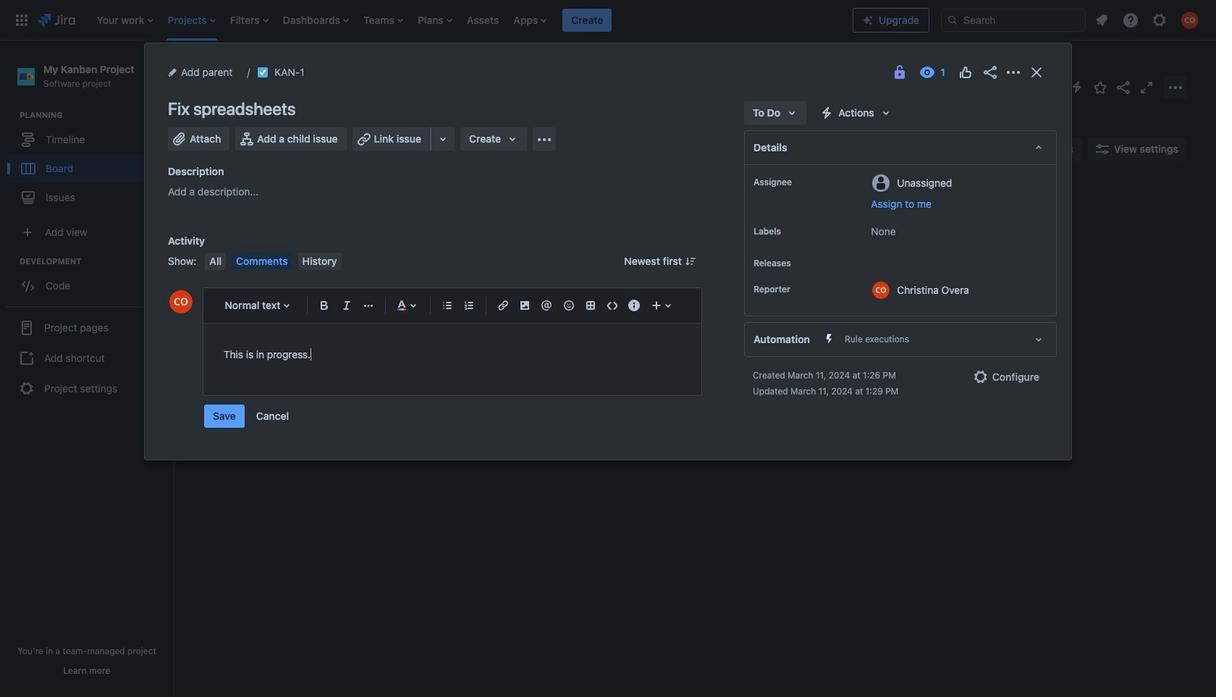 Task type: describe. For each thing, give the bounding box(es) containing it.
0 vertical spatial task image
[[257, 67, 269, 78]]

3 list item from the left
[[226, 0, 273, 40]]

7 list item from the left
[[509, 0, 551, 40]]

details element
[[744, 130, 1057, 165]]

copy link to issue image
[[302, 66, 313, 77]]

1 horizontal spatial list
[[1089, 7, 1207, 33]]

bold ⌘b image
[[316, 297, 333, 314]]

Search field
[[941, 8, 1086, 31]]

enter full screen image
[[1138, 79, 1155, 96]]

close image
[[1028, 64, 1045, 81]]

2 list item from the left
[[163, 0, 220, 40]]

reporter pin to top. only you can see pinned fields. image
[[793, 284, 805, 295]]

actions image
[[1005, 64, 1022, 81]]

automation element
[[744, 322, 1057, 357]]

table ⇧⌥t image
[[582, 297, 599, 314]]

add image, video, or file image
[[516, 297, 534, 314]]

link web pages and more image
[[434, 130, 452, 148]]

bullet list ⌘⇧8 image
[[439, 297, 456, 314]]

4 list item from the left
[[278, 0, 353, 40]]

2 heading from the top
[[20, 256, 173, 267]]

add people image
[[356, 140, 374, 158]]

info panel image
[[625, 297, 643, 314]]

search image
[[947, 14, 958, 26]]

code snippet ``` image
[[604, 297, 621, 314]]

6 list item from the left
[[413, 0, 457, 40]]



Task type: locate. For each thing, give the bounding box(es) containing it.
jira image
[[38, 11, 75, 29], [38, 11, 75, 29]]

numbered list ⌘⇧7 image
[[460, 297, 478, 314]]

vote options: no one has voted for this issue yet. image
[[957, 64, 974, 81]]

dialog
[[145, 43, 1071, 460]]

1 heading from the top
[[20, 109, 173, 121]]

labels pin to top. only you can see pinned fields. image
[[784, 226, 796, 237]]

star kan board image
[[1092, 79, 1109, 96]]

italic ⌘i image
[[338, 297, 355, 314]]

list
[[90, 0, 853, 40], [1089, 7, 1207, 33]]

1 list item from the left
[[92, 0, 157, 40]]

text formatting group
[[314, 294, 379, 317]]

5 list item from the left
[[359, 0, 408, 40]]

sidebar element
[[0, 41, 174, 697]]

0 horizontal spatial task image
[[215, 262, 227, 274]]

emoji : image
[[560, 297, 577, 314]]

list item
[[92, 0, 157, 40], [163, 0, 220, 40], [226, 0, 273, 40], [278, 0, 353, 40], [359, 0, 408, 40], [413, 0, 457, 40], [509, 0, 551, 40], [563, 0, 612, 40]]

1 horizontal spatial task image
[[257, 67, 269, 78]]

more formatting image
[[360, 297, 377, 314]]

8 list item from the left
[[563, 0, 612, 40]]

menu bar
[[202, 253, 344, 270]]

0 horizontal spatial list
[[90, 0, 853, 40]]

task image
[[257, 67, 269, 78], [215, 262, 227, 274]]

list formating group
[[436, 294, 480, 317]]

heading
[[20, 109, 173, 121], [20, 256, 173, 267]]

1 vertical spatial heading
[[20, 256, 173, 267]]

link ⌘k image
[[495, 297, 512, 314]]

0 vertical spatial heading
[[20, 109, 173, 121]]

banner
[[0, 0, 1216, 41]]

Search this board text field
[[203, 136, 271, 162]]

1 vertical spatial task image
[[215, 262, 227, 274]]

None search field
[[941, 8, 1086, 31]]

assignee pin to top. only you can see pinned fields. image
[[795, 177, 806, 188]]

Comment - Main content area, start typing to enter text. text field
[[224, 346, 681, 363]]

primary element
[[9, 0, 853, 40]]

mention @ image
[[538, 297, 556, 314]]

add app image
[[536, 131, 553, 148]]

group
[[7, 109, 173, 217], [7, 256, 173, 305], [6, 306, 168, 409], [204, 405, 298, 428]]



Task type: vqa. For each thing, say whether or not it's contained in the screenshot.
'list'
yes



